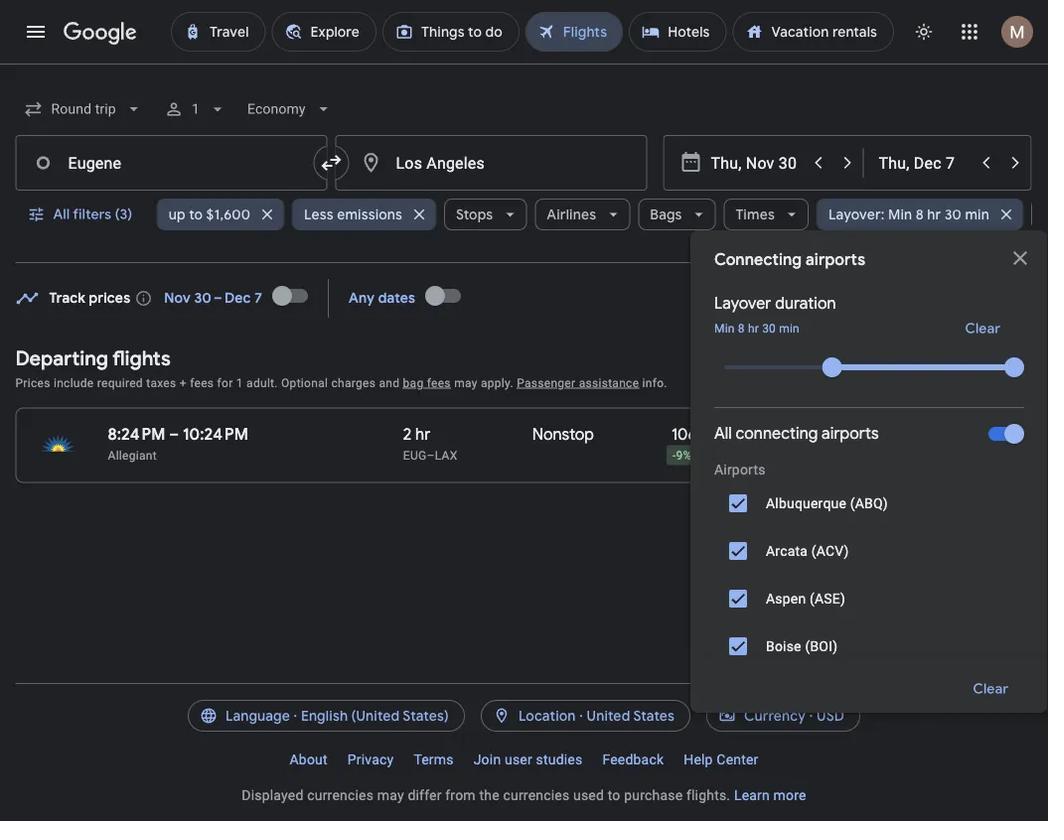 Task type: locate. For each thing, give the bounding box(es) containing it.
all
[[53, 206, 70, 224], [714, 424, 732, 444]]

None search field
[[15, 85, 1048, 822]]

(abq)
[[850, 495, 888, 512]]

1 horizontal spatial min
[[888, 206, 912, 224]]

fees right "bag"
[[427, 376, 451, 390]]

connecting
[[714, 250, 802, 270]]

min left the duration, not selected image at the top right
[[965, 206, 989, 224]]

duration
[[775, 294, 836, 314]]

join
[[474, 752, 501, 768]]

less
[[304, 206, 333, 224]]

learn more link
[[734, 787, 806, 804]]

2 up 'airports'
[[747, 430, 754, 447]]

by:
[[981, 374, 1001, 391]]

to inside popup button
[[188, 206, 202, 224]]

all inside button
[[53, 206, 70, 224]]

duration, not selected image
[[1031, 191, 1048, 238]]

clear button down only
[[949, 666, 1032, 713]]

clear button
[[941, 313, 1024, 345], [949, 666, 1032, 713]]

0 vertical spatial may
[[454, 376, 478, 390]]

min
[[965, 206, 989, 224], [779, 322, 800, 336]]

1 horizontal spatial min
[[965, 206, 989, 224]]

Arrival time: 10:24 PM. text field
[[183, 424, 248, 445]]

clear up sort by: popup button
[[965, 320, 1001, 338]]

filters
[[73, 206, 111, 224]]

0 vertical spatial 1
[[192, 101, 200, 117]]

min down layover duration
[[779, 322, 800, 336]]

emissions inside 106 kg co 2 -9% emissions
[[695, 449, 752, 463]]

airports
[[714, 462, 766, 478]]

0 vertical spatial min
[[965, 206, 989, 224]]

(united
[[351, 707, 400, 725]]

may inside 'departing flights' main content
[[454, 376, 478, 390]]

0 horizontal spatial –
[[169, 424, 179, 445]]

0 vertical spatial emissions
[[337, 206, 402, 224]]

1 horizontal spatial 8
[[915, 206, 923, 224]]

0 horizontal spatial 8
[[738, 322, 745, 336]]

8 down return text box on the top of page
[[915, 206, 923, 224]]

departing flights main content
[[15, 272, 1033, 499]]

emissions right less
[[337, 206, 402, 224]]

learn
[[734, 787, 770, 804]]

30 down return text box on the top of page
[[944, 206, 961, 224]]

lax
[[435, 449, 458, 463]]

30 inside popup button
[[944, 206, 961, 224]]

2 vertical spatial hr
[[415, 424, 431, 445]]

0 vertical spatial all
[[53, 206, 70, 224]]

usd
[[817, 707, 845, 725]]

about link
[[280, 744, 338, 776]]

1 inside "popup button"
[[192, 101, 200, 117]]

join user studies link
[[464, 744, 593, 776]]

currency
[[744, 707, 806, 725]]

1 horizontal spatial 1
[[236, 376, 243, 390]]

prices
[[89, 290, 130, 308]]

hr inside 2 hr eug – lax
[[415, 424, 431, 445]]

less emissions button
[[292, 191, 436, 238]]

1 vertical spatial emissions
[[695, 449, 752, 463]]

boise
[[766, 638, 802, 655]]

0 horizontal spatial 1
[[192, 101, 200, 117]]

0 horizontal spatial min
[[779, 322, 800, 336]]

allegiant
[[108, 449, 157, 463]]

1 horizontal spatial currencies
[[503, 787, 570, 804]]

co
[[722, 424, 747, 445]]

all right the 106
[[714, 424, 732, 444]]

1 horizontal spatial all
[[714, 424, 732, 444]]

0 vertical spatial clear
[[965, 320, 1001, 338]]

date grid button
[[748, 279, 877, 315]]

taxes
[[146, 376, 176, 390]]

1 horizontal spatial 30
[[944, 206, 961, 224]]

0 horizontal spatial emissions
[[337, 206, 402, 224]]

loading results progress bar
[[0, 64, 1048, 68]]

0 horizontal spatial to
[[188, 206, 202, 224]]

clear
[[965, 320, 1001, 338], [973, 681, 1008, 698]]

2 inside 2 hr eug – lax
[[403, 424, 412, 445]]

0 horizontal spatial 30
[[762, 322, 776, 336]]

join user studies
[[474, 752, 583, 768]]

2 horizontal spatial hr
[[927, 206, 941, 224]]

nov 30 – dec 7
[[164, 290, 262, 308]]

airlines button
[[534, 191, 630, 238]]

1 horizontal spatial may
[[454, 376, 478, 390]]

to
[[188, 206, 202, 224], [608, 787, 621, 804]]

30
[[944, 206, 961, 224], [762, 322, 776, 336]]

0 vertical spatial to
[[188, 206, 202, 224]]

min right layover: at the top
[[888, 206, 912, 224]]

fees right +
[[190, 376, 214, 390]]

united
[[587, 707, 630, 725]]

only
[[969, 638, 1001, 656]]

1 horizontal spatial to
[[608, 787, 621, 804]]

1 horizontal spatial fees
[[427, 376, 451, 390]]

8
[[915, 206, 923, 224], [738, 322, 745, 336]]

united states
[[587, 707, 675, 725]]

1 vertical spatial 30
[[762, 322, 776, 336]]

min down layover
[[714, 322, 735, 336]]

bags button
[[638, 191, 715, 238]]

nonstop flight. element
[[532, 424, 594, 448]]

albuquerque (abq)
[[766, 495, 888, 512]]

assistance
[[579, 376, 639, 390]]

30 – dec
[[194, 290, 251, 308]]

passenger assistance button
[[517, 376, 639, 390]]

all for all filters (3)
[[53, 206, 70, 224]]

1 vertical spatial may
[[377, 787, 404, 804]]

1 vertical spatial 1
[[236, 376, 243, 390]]

feedback link
[[593, 744, 674, 776]]

0 vertical spatial –
[[169, 424, 179, 445]]

emissions down co
[[695, 449, 752, 463]]

all left "filters"
[[53, 206, 70, 224]]

0 horizontal spatial fees
[[190, 376, 214, 390]]

airports up (abq)
[[822, 424, 879, 444]]

help
[[684, 752, 713, 768]]

passenger
[[517, 376, 576, 390]]

None field
[[15, 91, 152, 127], [239, 91, 341, 127], [15, 91, 152, 127], [239, 91, 341, 127]]

1 vertical spatial to
[[608, 787, 621, 804]]

date
[[799, 288, 831, 306]]

0 horizontal spatial all
[[53, 206, 70, 224]]

0 horizontal spatial currencies
[[307, 787, 374, 804]]

prices
[[15, 376, 50, 390]]

1 vertical spatial min
[[714, 322, 735, 336]]

0 horizontal spatial min
[[714, 322, 735, 336]]

Return text field
[[879, 136, 970, 190]]

1 vertical spatial clear
[[973, 681, 1008, 698]]

all filters (3) button
[[15, 191, 148, 238]]

1 horizontal spatial –
[[427, 449, 435, 463]]

from
[[445, 787, 476, 804]]

clear button up sort by: popup button
[[941, 313, 1024, 345]]

1 horizontal spatial emissions
[[695, 449, 752, 463]]

hr down layover
[[748, 322, 759, 336]]

layover: min 8 hr 30 min
[[828, 206, 989, 224]]

states)
[[403, 707, 449, 725]]

1 vertical spatial all
[[714, 424, 732, 444]]

+
[[180, 376, 187, 390]]

– right departure time: 8:24 pm. text field
[[169, 424, 179, 445]]

up to $1,600 button
[[156, 191, 284, 238]]

2 currencies from the left
[[503, 787, 570, 804]]

help center
[[684, 752, 759, 768]]

0 horizontal spatial hr
[[415, 424, 431, 445]]

may left differ
[[377, 787, 404, 804]]

1 button
[[156, 85, 235, 133]]

to right used
[[608, 787, 621, 804]]

center
[[717, 752, 759, 768]]

1 vertical spatial –
[[427, 449, 435, 463]]

may
[[454, 376, 478, 390], [377, 787, 404, 804]]

layover: min 8 hr 30 min button
[[816, 191, 1023, 238]]

1 fees from the left
[[190, 376, 214, 390]]

aspen (ase)
[[766, 591, 846, 607]]

0 vertical spatial 30
[[944, 206, 961, 224]]

min
[[888, 206, 912, 224], [714, 322, 735, 336]]

0 vertical spatial min
[[888, 206, 912, 224]]

2 up the eug
[[403, 424, 412, 445]]

$1,600
[[206, 206, 250, 224]]

1 horizontal spatial hr
[[748, 322, 759, 336]]

10:24 pm
[[183, 424, 248, 445]]

0 horizontal spatial 2
[[403, 424, 412, 445]]

Departure text field
[[711, 136, 802, 190]]

change appearance image
[[900, 8, 948, 56]]

– down total duration 2 hr. element
[[427, 449, 435, 463]]

none search field containing connecting airports
[[15, 85, 1048, 822]]

8 down layover
[[738, 322, 745, 336]]

any
[[349, 290, 375, 308]]

aspen
[[766, 591, 806, 607]]

1 horizontal spatial 2
[[747, 430, 754, 447]]

flights.
[[687, 787, 731, 804]]

min inside popup button
[[888, 206, 912, 224]]

0 vertical spatial 8
[[915, 206, 923, 224]]

0 vertical spatial airports
[[806, 250, 865, 270]]

None text field
[[15, 135, 327, 191], [335, 135, 647, 191], [15, 135, 327, 191], [335, 135, 647, 191]]

less emissions
[[304, 206, 402, 224]]

may left "apply."
[[454, 376, 478, 390]]

currencies down privacy link
[[307, 787, 374, 804]]

connecting airports
[[714, 250, 865, 270]]

all connecting airports
[[714, 424, 879, 444]]

english
[[301, 707, 348, 725]]

hr down return text box on the top of page
[[927, 206, 941, 224]]

hr up the eug
[[415, 424, 431, 445]]

0 vertical spatial hr
[[927, 206, 941, 224]]

track
[[49, 290, 85, 308]]

airports up date grid
[[806, 250, 865, 270]]

connecting
[[736, 424, 818, 444]]

to right up
[[188, 206, 202, 224]]

displayed currencies may differ from the currencies used to purchase flights. learn more
[[242, 787, 806, 804]]

currencies down join user studies link in the bottom of the page
[[503, 787, 570, 804]]

close dialog image
[[1008, 246, 1032, 270]]

clear down only
[[973, 681, 1008, 698]]

1
[[192, 101, 200, 117], [236, 376, 243, 390]]

30 down layover duration
[[762, 322, 776, 336]]



Task type: vqa. For each thing, say whether or not it's contained in the screenshot.
Price to the left
no



Task type: describe. For each thing, give the bounding box(es) containing it.
1 vertical spatial min
[[779, 322, 800, 336]]

(3)
[[115, 206, 132, 224]]

1 currencies from the left
[[307, 787, 374, 804]]

9%
[[676, 449, 692, 463]]

8:24 pm – 10:24 pm allegiant
[[108, 424, 248, 463]]

Departure time: 8:24 PM. text field
[[108, 424, 165, 445]]

stops button
[[444, 191, 526, 238]]

0 vertical spatial clear button
[[941, 313, 1024, 345]]

1 vertical spatial hr
[[748, 322, 759, 336]]

1 vertical spatial airports
[[822, 424, 879, 444]]

privacy link
[[338, 744, 404, 776]]

main menu image
[[24, 20, 48, 44]]

sort by:
[[950, 374, 1001, 391]]

displayed
[[242, 787, 304, 804]]

english (united states)
[[301, 707, 449, 725]]

prices include required taxes + fees for 1 adult. optional charges and bag fees may apply. passenger assistance
[[15, 376, 639, 390]]

help center link
[[674, 744, 769, 776]]

departing flights
[[15, 346, 171, 371]]

– inside 8:24 pm – 10:24 pm allegiant
[[169, 424, 179, 445]]

7
[[255, 290, 262, 308]]

any dates
[[349, 290, 415, 308]]

layover:
[[828, 206, 884, 224]]

for
[[217, 376, 233, 390]]

8 inside layover: min 8 hr 30 min popup button
[[915, 206, 923, 224]]

times
[[735, 206, 774, 224]]

purchase
[[624, 787, 683, 804]]

1 vertical spatial 8
[[738, 322, 745, 336]]

grid
[[834, 288, 861, 306]]

1 vertical spatial clear button
[[949, 666, 1032, 713]]

layover
[[714, 294, 771, 314]]

times button
[[723, 191, 808, 238]]

dates
[[378, 290, 415, 308]]

min 8 hr 30 min
[[714, 322, 800, 336]]

date grid
[[799, 288, 861, 306]]

2 fees from the left
[[427, 376, 451, 390]]

bags
[[650, 206, 682, 224]]

(ase)
[[810, 591, 846, 607]]

more
[[774, 787, 806, 804]]

and
[[379, 376, 400, 390]]

all for all connecting airports
[[714, 424, 732, 444]]

boise (boi)
[[766, 638, 838, 655]]

used
[[573, 787, 604, 804]]

albuquerque
[[766, 495, 847, 512]]

terms link
[[404, 744, 464, 776]]

swap origin and destination. image
[[319, 151, 343, 175]]

learn more about tracked prices image
[[134, 290, 152, 308]]

total duration 2 hr. element
[[403, 424, 532, 448]]

apply.
[[481, 376, 514, 390]]

0 horizontal spatial may
[[377, 787, 404, 804]]

bag
[[403, 376, 424, 390]]

adult.
[[246, 376, 278, 390]]

sort by: button
[[942, 365, 1033, 400]]

track prices
[[49, 290, 130, 308]]

differ
[[408, 787, 442, 804]]

location
[[519, 707, 576, 725]]

studies
[[536, 752, 583, 768]]

feedback
[[603, 752, 664, 768]]

106
[[672, 424, 697, 445]]

emissions inside popup button
[[337, 206, 402, 224]]

the
[[479, 787, 500, 804]]

nov
[[164, 290, 191, 308]]

arcata
[[766, 543, 808, 559]]

leaves eugene airport (eug) at 8:24 pm on thursday, november 30 and arrives at los angeles international airport at 10:24 pm on thursday, november 30. element
[[108, 424, 248, 445]]

only button
[[946, 623, 1024, 671]]

states
[[633, 707, 675, 725]]

privacy
[[348, 752, 394, 768]]

airlines
[[546, 206, 596, 224]]

bag fees button
[[403, 376, 451, 390]]

-
[[673, 449, 676, 463]]

terms
[[414, 752, 454, 768]]

2 inside 106 kg co 2 -9% emissions
[[747, 430, 754, 447]]

language
[[225, 707, 290, 725]]

about
[[290, 752, 328, 768]]

required
[[97, 376, 143, 390]]

arcata (acv)
[[766, 543, 849, 559]]

nonstop
[[532, 424, 594, 445]]

up
[[168, 206, 185, 224]]

eug
[[403, 449, 427, 463]]

1 inside 'departing flights' main content
[[236, 376, 243, 390]]

include
[[54, 376, 94, 390]]

find the best price region
[[15, 272, 1033, 331]]

departing
[[15, 346, 108, 371]]

hr inside layover: min 8 hr 30 min popup button
[[927, 206, 941, 224]]

sort
[[950, 374, 978, 391]]

– inside 2 hr eug – lax
[[427, 449, 435, 463]]

layover duration
[[714, 294, 836, 314]]

(boi)
[[805, 638, 838, 655]]

user
[[505, 752, 532, 768]]

min inside popup button
[[965, 206, 989, 224]]



